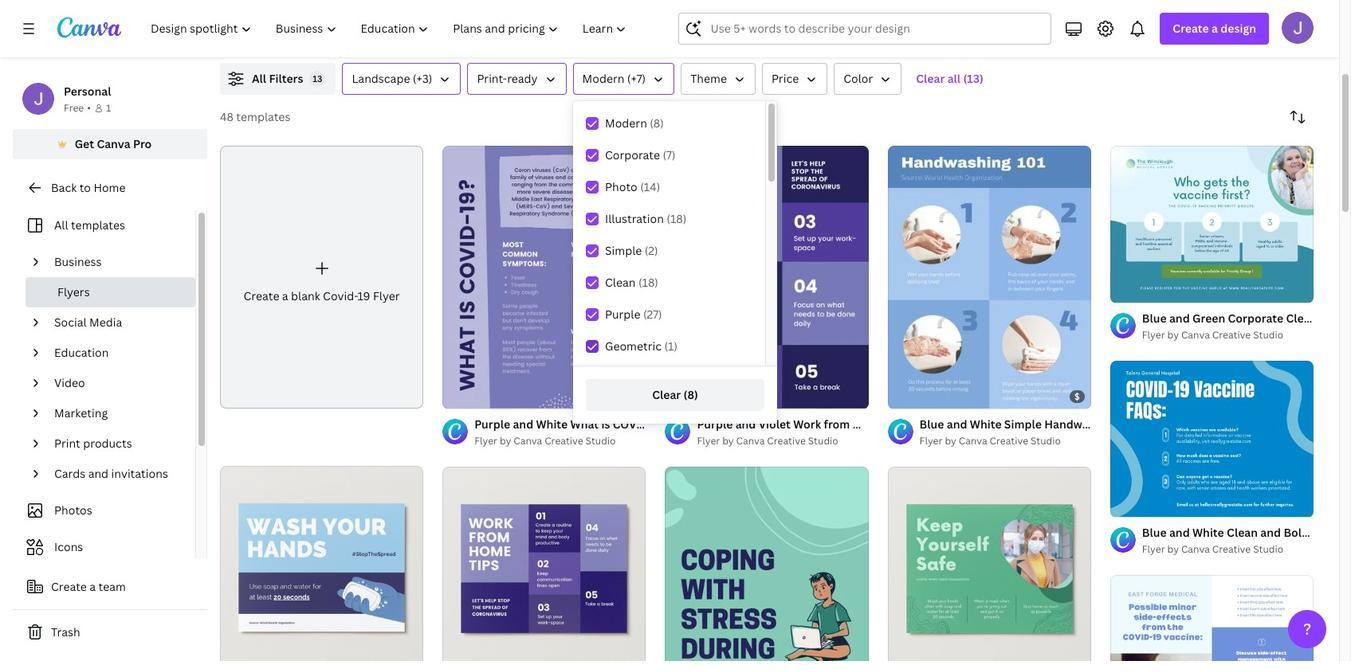 Task type: vqa. For each thing, say whether or not it's contained in the screenshot.
top Flyers
yes



Task type: describe. For each thing, give the bounding box(es) containing it.
blue and white clean and bold vaccine information general health flyer image
[[1111, 361, 1314, 518]]

from
[[824, 417, 850, 433]]

creative inside 'blue and white simple handwashing 101 covid flyers flyer by canva creative studio'
[[990, 435, 1029, 448]]

and for purple and white what is covid flyer
[[513, 417, 534, 433]]

cards and invitations
[[54, 467, 168, 482]]

home inside the 'purple and violet work from home covid flyer flyer by canva creative studio'
[[853, 417, 886, 433]]

flyer by canva creative studio link for blue and white simple handwashing 101 covid flyers
[[920, 434, 1092, 450]]

create a blank covid-19 flyer link
[[220, 146, 424, 409]]

to
[[79, 180, 91, 195]]

education link
[[48, 338, 186, 368]]

•
[[87, 101, 91, 115]]

modern (8)
[[605, 116, 664, 131]]

create a team
[[51, 580, 126, 595]]

back to home
[[51, 180, 126, 195]]

(2)
[[645, 243, 658, 258]]

48 templates
[[220, 109, 291, 124]]

clean (18)
[[605, 275, 659, 290]]

illustration
[[605, 211, 664, 226]]

studio inside purple and white what is covid flyer flyer by canva creative studio
[[586, 435, 616, 448]]

back
[[51, 180, 77, 195]]

(27)
[[643, 307, 662, 322]]

landscape
[[352, 71, 410, 86]]

back to home link
[[13, 172, 207, 204]]

canva inside purple and white what is covid flyer flyer by canva creative studio
[[514, 435, 542, 448]]

creative inside the 'purple and violet work from home covid flyer flyer by canva creative studio'
[[767, 435, 806, 448]]

canva inside 'blue and white simple handwashing 101 covid flyers flyer by canva creative studio'
[[959, 435, 988, 448]]

trash link
[[13, 617, 207, 649]]

price button
[[762, 63, 828, 95]]

get canva pro button
[[13, 129, 207, 159]]

and for purple and violet work from home covid flyer
[[736, 417, 756, 433]]

price
[[772, 71, 799, 86]]

create for create a blank covid-19 flyer
[[244, 289, 279, 304]]

landscape (+3) button
[[342, 63, 461, 95]]

photos
[[54, 503, 92, 518]]

templates for 48 templates
[[236, 109, 291, 124]]

covid-
[[323, 289, 358, 304]]

print-ready button
[[468, 63, 567, 95]]

simple (2)
[[605, 243, 658, 258]]

modern for modern (8)
[[605, 116, 647, 131]]

purple for purple (27)
[[605, 307, 641, 322]]

blue and white simple handwashing 101 covid flyers flyer by canva creative studio
[[920, 417, 1209, 448]]

landscape (+3)
[[352, 71, 433, 86]]

print-
[[477, 71, 507, 86]]

free
[[64, 101, 84, 115]]

covid-19 flyers templates image
[[974, 0, 1314, 44]]

(14)
[[641, 179, 660, 195]]

white for what
[[536, 417, 568, 433]]

modern (+7) button
[[573, 63, 675, 95]]

get canva pro
[[75, 136, 152, 152]]

blue and white simple handwashing 101 covid flyers image
[[888, 146, 1092, 409]]

green shapes disease prevention landscape covid flyer image
[[888, 468, 1092, 662]]

clear (8)
[[652, 388, 698, 403]]

(18) for clean (18)
[[639, 275, 659, 290]]

canva inside the 'purple and violet work from home covid flyer flyer by canva creative studio'
[[736, 435, 765, 448]]

create a team button
[[13, 572, 207, 604]]

flyer by canva creative studio link for purple and white what is covid flyer
[[475, 434, 646, 450]]

48
[[220, 109, 234, 124]]

clear all (13)
[[917, 71, 984, 86]]

create for create a design
[[1173, 21, 1210, 36]]

purple for purple and white what is covid flyer flyer by canva creative studio
[[475, 417, 510, 433]]

purple and indigo work from home landscape covid flyer image
[[443, 468, 646, 662]]

and for blue and white simple handwashing 101 covid flyers
[[947, 417, 968, 433]]

modern (+7)
[[583, 71, 646, 86]]

pro
[[133, 136, 152, 152]]

simple inside 'blue and white simple handwashing 101 covid flyers flyer by canva creative studio'
[[1005, 417, 1042, 433]]

studio inside the 'purple and violet work from home covid flyer flyer by canva creative studio'
[[808, 435, 839, 448]]

all templates link
[[22, 211, 186, 241]]

create a design button
[[1161, 13, 1270, 45]]

19
[[358, 289, 370, 304]]

personal
[[64, 84, 111, 99]]

flyers inside 'blue and white simple handwashing 101 covid flyers flyer by canva creative studio'
[[1177, 417, 1209, 433]]

0 vertical spatial simple
[[605, 243, 642, 258]]

by inside 'blue and white simple handwashing 101 covid flyers flyer by canva creative studio'
[[945, 435, 957, 448]]

cards
[[54, 467, 86, 482]]

video link
[[48, 368, 186, 399]]

covid inside purple and white what is covid flyer flyer by canva creative studio
[[613, 417, 649, 433]]

education
[[54, 345, 109, 360]]

marketing
[[54, 406, 108, 421]]

print products link
[[48, 429, 186, 459]]

illustration (18)
[[605, 211, 687, 226]]

purple and white what is covid flyer link
[[475, 417, 679, 434]]

business
[[54, 254, 102, 270]]

flyer inside 'blue and white simple handwashing 101 covid flyers flyer by canva creative studio'
[[920, 435, 943, 448]]

video
[[54, 376, 85, 391]]

cards and invitations link
[[48, 459, 186, 490]]

purple and violet work from home covid flyer image
[[665, 146, 869, 409]]

0 horizontal spatial home
[[94, 180, 126, 195]]

and inside 'link'
[[88, 467, 109, 482]]

print
[[54, 436, 80, 451]]

flyer by canva creative studio for blue and green corporate clean vaccine information general health flyer image
[[1143, 328, 1284, 342]]

create a design
[[1173, 21, 1257, 36]]

what
[[571, 417, 599, 433]]

101
[[1121, 417, 1140, 433]]

photos link
[[22, 496, 186, 526]]

13
[[313, 73, 323, 85]]

13 filter options selected element
[[310, 71, 326, 87]]



Task type: locate. For each thing, give the bounding box(es) containing it.
create down icons
[[51, 580, 87, 595]]

icons
[[54, 540, 83, 555]]

templates for all templates
[[71, 218, 125, 233]]

clean
[[605, 275, 636, 290]]

violet
[[759, 417, 791, 433]]

1 horizontal spatial (8)
[[684, 388, 698, 403]]

0 vertical spatial create
[[1173, 21, 1210, 36]]

purple and violet work from home covid flyer link
[[697, 417, 954, 434]]

by inside the 'purple and violet work from home covid flyer flyer by canva creative studio'
[[723, 435, 734, 448]]

ready
[[507, 71, 538, 86]]

1 vertical spatial home
[[853, 417, 886, 433]]

0 vertical spatial (18)
[[667, 211, 687, 226]]

a left "design"
[[1212, 21, 1218, 36]]

flyer
[[373, 289, 400, 304], [1143, 328, 1166, 342], [651, 417, 679, 433], [927, 417, 954, 433], [475, 435, 498, 448], [697, 435, 720, 448], [920, 435, 943, 448], [1143, 543, 1166, 557]]

get
[[75, 136, 94, 152]]

0 vertical spatial flyers
[[57, 285, 90, 300]]

1 horizontal spatial all
[[252, 71, 266, 86]]

create a blank covid-19 flyer
[[244, 289, 400, 304]]

0 vertical spatial (8)
[[650, 116, 664, 131]]

0 horizontal spatial purple
[[475, 417, 510, 433]]

purple
[[605, 307, 641, 322], [475, 417, 510, 433], [697, 417, 733, 433]]

simple left (2)
[[605, 243, 642, 258]]

modern inside 'button'
[[583, 71, 625, 86]]

modern up corporate
[[605, 116, 647, 131]]

2 horizontal spatial a
[[1212, 21, 1218, 36]]

1 vertical spatial simple
[[1005, 417, 1042, 433]]

1 horizontal spatial flyers
[[1177, 417, 1209, 433]]

by
[[1168, 328, 1179, 342], [500, 435, 512, 448], [723, 435, 734, 448], [945, 435, 957, 448], [1168, 543, 1179, 557]]

0 horizontal spatial (8)
[[650, 116, 664, 131]]

by inside purple and white what is covid flyer flyer by canva creative studio
[[500, 435, 512, 448]]

0 vertical spatial flyer by canva creative studio
[[1143, 328, 1284, 342]]

(1)
[[665, 339, 678, 354]]

blue
[[920, 417, 945, 433]]

1 flyer by canva creative studio from the top
[[1143, 328, 1284, 342]]

1 white from the left
[[536, 417, 568, 433]]

1 horizontal spatial clear
[[917, 71, 945, 86]]

purple inside purple and white what is covid flyer flyer by canva creative studio
[[475, 417, 510, 433]]

flyers up 'social'
[[57, 285, 90, 300]]

1 horizontal spatial purple
[[605, 307, 641, 322]]

top level navigation element
[[140, 13, 641, 45]]

media
[[89, 315, 122, 330]]

2 flyer by canva creative studio from the top
[[1143, 543, 1284, 557]]

covid inside the 'purple and violet work from home covid flyer flyer by canva creative studio'
[[888, 417, 924, 433]]

a left team
[[90, 580, 96, 595]]

all
[[948, 71, 961, 86]]

(8) for modern (8)
[[650, 116, 664, 131]]

filters
[[269, 71, 303, 86]]

all left filters
[[252, 71, 266, 86]]

clear inside button
[[917, 71, 945, 86]]

covid right from on the bottom of the page
[[888, 417, 924, 433]]

(13)
[[964, 71, 984, 86]]

1 vertical spatial flyer by canva creative studio
[[1143, 543, 1284, 557]]

white right 'blue' on the right bottom of page
[[970, 417, 1002, 433]]

invitations
[[111, 467, 168, 482]]

and right cards
[[88, 467, 109, 482]]

0 vertical spatial modern
[[583, 71, 625, 86]]

geometric (1)
[[605, 339, 678, 354]]

and inside 'blue and white simple handwashing 101 covid flyers flyer by canva creative studio'
[[947, 417, 968, 433]]

white
[[536, 417, 568, 433], [970, 417, 1002, 433]]

0 vertical spatial templates
[[236, 109, 291, 124]]

theme button
[[681, 63, 756, 95]]

design
[[1221, 21, 1257, 36]]

(18) for illustration (18)
[[667, 211, 687, 226]]

handwashing
[[1045, 417, 1118, 433]]

(+7)
[[627, 71, 646, 86]]

2 covid from the left
[[888, 417, 924, 433]]

clear down (1)
[[652, 388, 681, 403]]

green and purple coping with stress covid flyer image
[[665, 468, 869, 662]]

clear
[[917, 71, 945, 86], [652, 388, 681, 403]]

purple and white what is covid flyer flyer by canva creative studio
[[475, 417, 679, 448]]

create left "design"
[[1173, 21, 1210, 36]]

Sort by button
[[1282, 101, 1314, 133]]

1 vertical spatial modern
[[605, 116, 647, 131]]

$
[[1075, 391, 1080, 403]]

0 horizontal spatial white
[[536, 417, 568, 433]]

1 vertical spatial (8)
[[684, 388, 698, 403]]

covid
[[1142, 417, 1174, 433]]

a inside dropdown button
[[1212, 21, 1218, 36]]

clear left all
[[917, 71, 945, 86]]

0 horizontal spatial simple
[[605, 243, 642, 258]]

is
[[602, 417, 610, 433]]

blue and green corporate clean vaccine information general health flyer image
[[1111, 146, 1314, 303]]

create inside "create a blank covid-19 flyer" element
[[244, 289, 279, 304]]

simple
[[605, 243, 642, 258], [1005, 417, 1042, 433]]

create a blank covid-19 flyer element
[[220, 146, 424, 409]]

flyer by canva creative studio link for purple and violet work from home covid flyer
[[697, 434, 869, 450]]

color button
[[834, 63, 902, 95]]

all
[[252, 71, 266, 86], [54, 218, 68, 233]]

0 horizontal spatial templates
[[71, 218, 125, 233]]

modern for modern (+7)
[[583, 71, 625, 86]]

all templates
[[54, 218, 125, 233]]

(18) right the clean at the left top
[[639, 275, 659, 290]]

a for design
[[1212, 21, 1218, 36]]

canva inside button
[[97, 136, 130, 152]]

purple and turquoise illustrative handwashing landscape covid flyer image
[[220, 467, 424, 662]]

and left 'what'
[[513, 417, 534, 433]]

2 white from the left
[[970, 417, 1002, 433]]

flyers right the covid
[[1177, 417, 1209, 433]]

team
[[99, 580, 126, 595]]

canva
[[97, 136, 130, 152], [1182, 328, 1210, 342], [514, 435, 542, 448], [736, 435, 765, 448], [959, 435, 988, 448], [1182, 543, 1210, 557]]

theme
[[691, 71, 727, 86]]

white left 'what'
[[536, 417, 568, 433]]

0 horizontal spatial create
[[51, 580, 87, 595]]

1 horizontal spatial home
[[853, 417, 886, 433]]

purple and violet work from home covid flyer flyer by canva creative studio
[[697, 417, 954, 448]]

flyer inside 'link'
[[373, 289, 400, 304]]

covid right is
[[613, 417, 649, 433]]

1 horizontal spatial (18)
[[667, 211, 687, 226]]

corporate
[[605, 148, 660, 163]]

1 horizontal spatial simple
[[1005, 417, 1042, 433]]

icons link
[[22, 533, 186, 563]]

Search search field
[[711, 14, 1042, 44]]

templates right 48
[[236, 109, 291, 124]]

white inside purple and white what is covid flyer flyer by canva creative studio
[[536, 417, 568, 433]]

a inside 'link'
[[282, 289, 288, 304]]

clear all (13) button
[[909, 63, 992, 95]]

1 vertical spatial flyers
[[1177, 417, 1209, 433]]

marketing link
[[48, 399, 186, 429]]

and left violet at right bottom
[[736, 417, 756, 433]]

2 horizontal spatial create
[[1173, 21, 1210, 36]]

1 vertical spatial (18)
[[639, 275, 659, 290]]

1 horizontal spatial create
[[244, 289, 279, 304]]

0 vertical spatial clear
[[917, 71, 945, 86]]

create for create a team
[[51, 580, 87, 595]]

0 horizontal spatial covid
[[613, 417, 649, 433]]

1 horizontal spatial a
[[282, 289, 288, 304]]

0 horizontal spatial all
[[54, 218, 68, 233]]

clear for clear all (13)
[[917, 71, 945, 86]]

white inside 'blue and white simple handwashing 101 covid flyers flyer by canva creative studio'
[[970, 417, 1002, 433]]

(8) inside clear (8) button
[[684, 388, 698, 403]]

purple (27)
[[605, 307, 662, 322]]

studio
[[1254, 328, 1284, 342], [586, 435, 616, 448], [808, 435, 839, 448], [1031, 435, 1061, 448], [1254, 543, 1284, 557]]

modern left (+7)
[[583, 71, 625, 86]]

(18) right illustration
[[667, 211, 687, 226]]

creative inside purple and white what is covid flyer flyer by canva creative studio
[[545, 435, 583, 448]]

templates inside 'all templates' link
[[71, 218, 125, 233]]

purple and white what is covid flyer image
[[443, 146, 646, 409]]

1 vertical spatial all
[[54, 218, 68, 233]]

social media
[[54, 315, 122, 330]]

print-ready
[[477, 71, 538, 86]]

1 horizontal spatial white
[[970, 417, 1002, 433]]

a for team
[[90, 580, 96, 595]]

flyer by canva creative studio link
[[1143, 327, 1314, 343], [475, 434, 646, 450], [697, 434, 869, 450], [920, 434, 1092, 450], [1143, 542, 1314, 558]]

1 vertical spatial a
[[282, 289, 288, 304]]

social media link
[[48, 308, 186, 338]]

clear inside button
[[652, 388, 681, 403]]

a left blank
[[282, 289, 288, 304]]

2 horizontal spatial purple
[[697, 417, 733, 433]]

home
[[94, 180, 126, 195], [853, 417, 886, 433]]

photo (14)
[[605, 179, 660, 195]]

purple for purple and violet work from home covid flyer flyer by canva creative studio
[[697, 417, 733, 433]]

corporate (7)
[[605, 148, 676, 163]]

jacob simon image
[[1282, 12, 1314, 44]]

white for simple
[[970, 417, 1002, 433]]

flyer by canva creative studio for blue and white clean and bold vaccine information general health flyer image
[[1143, 543, 1284, 557]]

clear (8) button
[[586, 380, 765, 411]]

0 vertical spatial all
[[252, 71, 266, 86]]

photo
[[605, 179, 638, 195]]

and right 'blue' on the right bottom of page
[[947, 417, 968, 433]]

business link
[[48, 247, 186, 278]]

and inside the 'purple and violet work from home covid flyer flyer by canva creative studio'
[[736, 417, 756, 433]]

modern
[[583, 71, 625, 86], [605, 116, 647, 131]]

0 horizontal spatial flyers
[[57, 285, 90, 300]]

create inside create a design dropdown button
[[1173, 21, 1210, 36]]

0 vertical spatial a
[[1212, 21, 1218, 36]]

1 vertical spatial templates
[[71, 218, 125, 233]]

flyer by canva creative studio
[[1143, 328, 1284, 342], [1143, 543, 1284, 557]]

2 vertical spatial a
[[90, 580, 96, 595]]

and inside purple and white what is covid flyer flyer by canva creative studio
[[513, 417, 534, 433]]

all for all templates
[[54, 218, 68, 233]]

all filters
[[252, 71, 303, 86]]

0 horizontal spatial (18)
[[639, 275, 659, 290]]

blue clinical friendly vaccine information general health flyer image
[[1111, 576, 1314, 662]]

1 horizontal spatial templates
[[236, 109, 291, 124]]

free •
[[64, 101, 91, 115]]

(7)
[[663, 148, 676, 163]]

all down back
[[54, 218, 68, 233]]

simple left handwashing
[[1005, 417, 1042, 433]]

None search field
[[679, 13, 1052, 45]]

create inside create a team button
[[51, 580, 87, 595]]

templates down back to home
[[71, 218, 125, 233]]

a for blank
[[282, 289, 288, 304]]

templates
[[236, 109, 291, 124], [71, 218, 125, 233]]

(8)
[[650, 116, 664, 131], [684, 388, 698, 403]]

home right to
[[94, 180, 126, 195]]

products
[[83, 436, 132, 451]]

work
[[794, 417, 821, 433]]

social
[[54, 315, 87, 330]]

create left blank
[[244, 289, 279, 304]]

2 vertical spatial create
[[51, 580, 87, 595]]

trash
[[51, 625, 80, 640]]

color
[[844, 71, 873, 86]]

clear for clear (8)
[[652, 388, 681, 403]]

purple inside the 'purple and violet work from home covid flyer flyer by canva creative studio'
[[697, 417, 733, 433]]

0 horizontal spatial a
[[90, 580, 96, 595]]

(+3)
[[413, 71, 433, 86]]

create
[[1173, 21, 1210, 36], [244, 289, 279, 304], [51, 580, 87, 595]]

1 covid from the left
[[613, 417, 649, 433]]

(18)
[[667, 211, 687, 226], [639, 275, 659, 290]]

1 vertical spatial create
[[244, 289, 279, 304]]

0 horizontal spatial clear
[[652, 388, 681, 403]]

home right from on the bottom of the page
[[853, 417, 886, 433]]

covid
[[613, 417, 649, 433], [888, 417, 924, 433]]

0 vertical spatial home
[[94, 180, 126, 195]]

a inside button
[[90, 580, 96, 595]]

all for all filters
[[252, 71, 266, 86]]

studio inside 'blue and white simple handwashing 101 covid flyers flyer by canva creative studio'
[[1031, 435, 1061, 448]]

1 horizontal spatial covid
[[888, 417, 924, 433]]

(8) for clear (8)
[[684, 388, 698, 403]]

1 vertical spatial clear
[[652, 388, 681, 403]]



